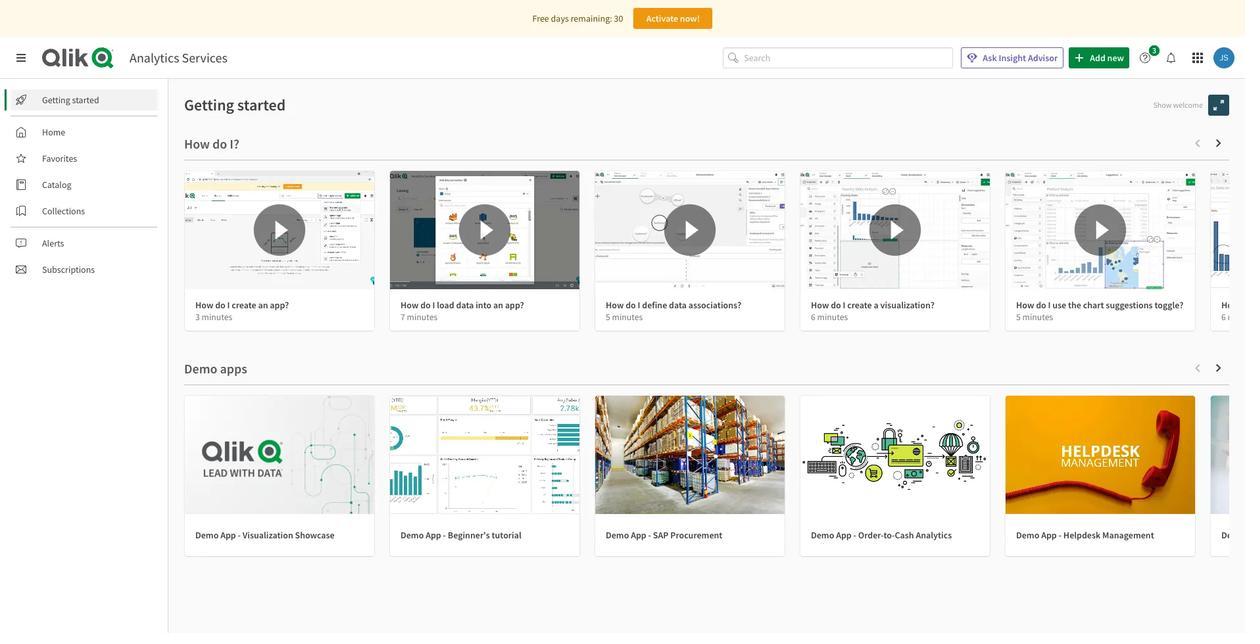 Task type: vqa. For each thing, say whether or not it's contained in the screenshot.


Task type: describe. For each thing, give the bounding box(es) containing it.
0 horizontal spatial analytics
[[130, 49, 179, 66]]

cash
[[895, 529, 914, 541]]

started inside navigation pane element
[[72, 94, 99, 106]]

demo app - helpdesk management
[[1016, 529, 1154, 541]]

demo app - sap procurement image
[[595, 396, 785, 514]]

i for how do i load data into an app?
[[432, 299, 435, 311]]

subscriptions
[[42, 264, 95, 276]]

visualization?
[[880, 299, 935, 311]]

suggestions
[[1106, 299, 1153, 311]]

analytics services element
[[130, 49, 227, 66]]

6 inside how do i create a visualization? 6 minutes
[[811, 312, 815, 323]]

- for sap
[[648, 529, 651, 541]]

tutorial
[[492, 529, 521, 541]]

demo app - sap procurement
[[606, 529, 722, 541]]

how do i create an app? 3 minutes
[[195, 299, 289, 323]]

how do i create an app? element
[[195, 299, 289, 311]]

getting started inside main content
[[184, 95, 286, 115]]

remaining:
[[571, 12, 612, 24]]

create for a
[[847, 299, 872, 311]]

how for how do i create a visualization?
[[811, 299, 829, 311]]

ask
[[983, 52, 997, 64]]

alerts
[[42, 237, 64, 249]]

free days remaining: 30
[[532, 12, 623, 24]]

associations?
[[688, 299, 741, 311]]

use
[[1053, 299, 1066, 311]]

i for how do i define data associations?
[[638, 299, 640, 311]]

alerts link
[[11, 233, 158, 254]]

demo app - beginner's tutorial
[[401, 529, 521, 541]]

chart
[[1083, 299, 1104, 311]]

how do i use the chart suggestions toggle? element
[[1016, 299, 1184, 311]]

an inside how do i create an app? 3 minutes
[[258, 299, 268, 311]]

5 inside how do i use the chart suggestions toggle? 5 minutes
[[1016, 312, 1021, 323]]

d
[[1241, 299, 1245, 311]]

analytics inside 'getting started' main content
[[916, 529, 952, 541]]

how do i define data associations? 5 minutes
[[606, 299, 741, 323]]

minutes for how do i create an app?
[[202, 312, 232, 323]]

management
[[1102, 529, 1154, 541]]

home
[[42, 126, 65, 138]]

Search text field
[[744, 47, 953, 69]]

how for how do i use the chart suggestions toggle?
[[1016, 299, 1034, 311]]

into
[[476, 299, 491, 311]]

beginner's
[[448, 529, 490, 541]]

demo for demo app - helpdesk management
[[1016, 529, 1039, 541]]

showcase
[[295, 529, 335, 541]]

6 inside how d 6 minu
[[1221, 312, 1226, 323]]

demo app - order-to-cash analytics
[[811, 529, 952, 541]]

app for helpdesk
[[1041, 529, 1057, 541]]

app for visualization
[[220, 529, 236, 541]]

how do i use the chart suggestions toggle? 5 minutes
[[1016, 299, 1184, 323]]

load
[[437, 299, 454, 311]]

minu
[[1228, 312, 1245, 323]]

getting inside main content
[[184, 95, 234, 115]]

the
[[1068, 299, 1081, 311]]

to-
[[884, 529, 895, 541]]

toggle?
[[1155, 299, 1184, 311]]

activate
[[646, 12, 678, 24]]

how do i load data into an app? element
[[401, 299, 524, 311]]

how do i define data associations? element
[[606, 299, 741, 311]]

activate now! link
[[634, 8, 713, 29]]

demo for demo app - sap procurement
[[606, 529, 629, 541]]

3 inside dropdown button
[[1152, 45, 1156, 55]]

minutes inside how do i load data into an app? 7 minutes
[[407, 312, 438, 323]]

getting started link
[[11, 89, 158, 110]]

how do i create a visualization? element
[[811, 299, 935, 311]]

demo 
[[1221, 529, 1245, 541]]

add new
[[1090, 52, 1124, 64]]

new
[[1107, 52, 1124, 64]]

define
[[642, 299, 667, 311]]

started inside main content
[[237, 95, 286, 115]]

demo app - visualization showcase image
[[185, 396, 374, 514]]

add new button
[[1069, 47, 1129, 68]]

order-
[[858, 529, 884, 541]]

how d 6 minu
[[1221, 299, 1245, 323]]

how do i create a visualization? 6 minutes
[[811, 299, 935, 323]]

minutes for how do i define data associations?
[[612, 312, 643, 323]]

how for how do i create an app?
[[195, 299, 213, 311]]

demo for demo app - visualization showcase
[[195, 529, 219, 541]]

do for how do i create a visualization?
[[831, 299, 841, 311]]

demo app - pharma sales image
[[1211, 396, 1245, 514]]

3 inside how do i create an app? 3 minutes
[[195, 312, 200, 323]]

how for how d
[[1221, 299, 1239, 311]]

procurement
[[670, 529, 722, 541]]

how do i use the chart suggestions toggle? image
[[1006, 171, 1195, 289]]

demo for demo 
[[1221, 529, 1245, 541]]



Task type: locate. For each thing, give the bounding box(es) containing it.
2 demo from the left
[[401, 529, 424, 541]]

1 horizontal spatial an
[[493, 299, 503, 311]]

do inside how do i create an app? 3 minutes
[[215, 299, 225, 311]]

4 do from the left
[[831, 299, 841, 311]]

data left into
[[456, 299, 474, 311]]

2 minutes from the left
[[407, 312, 438, 323]]

3 right new
[[1152, 45, 1156, 55]]

4 - from the left
[[853, 529, 856, 541]]

2 create from the left
[[847, 299, 872, 311]]

app?
[[270, 299, 289, 311], [505, 299, 524, 311]]

getting inside navigation pane element
[[42, 94, 70, 106]]

do for how do i use the chart suggestions toggle?
[[1036, 299, 1046, 311]]

1 data from the left
[[456, 299, 474, 311]]

2 data from the left
[[669, 299, 687, 311]]

how inside how d 6 minu
[[1221, 299, 1239, 311]]

an inside how do i load data into an app? 7 minutes
[[493, 299, 503, 311]]

how do i load data into an app? image
[[390, 171, 579, 289]]

0 horizontal spatial 3
[[195, 312, 200, 323]]

minutes inside how do i create an app? 3 minutes
[[202, 312, 232, 323]]

activate now!
[[646, 12, 700, 24]]

1 6 from the left
[[811, 312, 815, 323]]

1 horizontal spatial getting started
[[184, 95, 286, 115]]

app for order-
[[836, 529, 852, 541]]

an
[[258, 299, 268, 311], [493, 299, 503, 311]]

1 - from the left
[[238, 529, 241, 541]]

how inside how do i create a visualization? 6 minutes
[[811, 299, 829, 311]]

do for how do i create an app?
[[215, 299, 225, 311]]

1 app from the left
[[220, 529, 236, 541]]

app left helpdesk
[[1041, 529, 1057, 541]]

free
[[532, 12, 549, 24]]

3 i from the left
[[638, 299, 640, 311]]

2 how from the left
[[401, 299, 419, 311]]

create inside how do i create a visualization? 6 minutes
[[847, 299, 872, 311]]

3 how from the left
[[606, 299, 624, 311]]

visualization
[[243, 529, 293, 541]]

minutes inside how do i define data associations? 5 minutes
[[612, 312, 643, 323]]

create
[[232, 299, 256, 311], [847, 299, 872, 311]]

data inside how do i define data associations? 5 minutes
[[669, 299, 687, 311]]

ask insight advisor
[[983, 52, 1058, 64]]

catalog link
[[11, 174, 158, 195]]

days
[[551, 12, 569, 24]]

i inside how do i create an app? 3 minutes
[[227, 299, 230, 311]]

how inside how do i create an app? 3 minutes
[[195, 299, 213, 311]]

do for how do i define data associations?
[[626, 299, 636, 311]]

1 i from the left
[[227, 299, 230, 311]]

how inside how do i use the chart suggestions toggle? 5 minutes
[[1016, 299, 1034, 311]]

1 horizontal spatial app?
[[505, 299, 524, 311]]

1 horizontal spatial data
[[669, 299, 687, 311]]

now!
[[680, 12, 700, 24]]

data right define
[[669, 299, 687, 311]]

1 horizontal spatial 6
[[1221, 312, 1226, 323]]

1 horizontal spatial create
[[847, 299, 872, 311]]

searchbar element
[[723, 47, 953, 69]]

1 an from the left
[[258, 299, 268, 311]]

1 horizontal spatial 3
[[1152, 45, 1156, 55]]

analytics
[[130, 49, 179, 66], [916, 529, 952, 541]]

- left beginner's
[[443, 529, 446, 541]]

advisor
[[1028, 52, 1058, 64]]

0 vertical spatial 3
[[1152, 45, 1156, 55]]

minutes inside how do i use the chart suggestions toggle? 5 minutes
[[1022, 312, 1053, 323]]

ask insight advisor button
[[961, 47, 1064, 68]]

5 app from the left
[[1041, 529, 1057, 541]]

analytics right the cash
[[916, 529, 952, 541]]

app for sap
[[631, 529, 646, 541]]

do inside how do i create a visualization? 6 minutes
[[831, 299, 841, 311]]

2 i from the left
[[432, 299, 435, 311]]

5 i from the left
[[1048, 299, 1051, 311]]

5 how from the left
[[1016, 299, 1034, 311]]

app? inside how do i create an app? 3 minutes
[[270, 299, 289, 311]]

app left beginner's
[[426, 529, 441, 541]]

a
[[874, 299, 879, 311]]

2 app? from the left
[[505, 299, 524, 311]]

1 vertical spatial analytics
[[916, 529, 952, 541]]

4 minutes from the left
[[817, 312, 848, 323]]

i inside how do i define data associations? 5 minutes
[[638, 299, 640, 311]]

how do i interact with visualizations? image
[[1211, 171, 1245, 289]]

i
[[227, 299, 230, 311], [432, 299, 435, 311], [638, 299, 640, 311], [843, 299, 846, 311], [1048, 299, 1051, 311]]

how inside how do i define data associations? 5 minutes
[[606, 299, 624, 311]]

0 horizontal spatial create
[[232, 299, 256, 311]]

app
[[220, 529, 236, 541], [426, 529, 441, 541], [631, 529, 646, 541], [836, 529, 852, 541], [1041, 529, 1057, 541]]

how do i define data associations? image
[[595, 171, 785, 289]]

do for how do i load data into an app?
[[420, 299, 431, 311]]

2 5 from the left
[[1016, 312, 1021, 323]]

minutes right 7
[[407, 312, 438, 323]]

6
[[811, 312, 815, 323], [1221, 312, 1226, 323]]

- left order-
[[853, 529, 856, 541]]

app for beginner's
[[426, 529, 441, 541]]

i for how do i create a visualization?
[[843, 299, 846, 311]]

6 down how do i create a visualization? element
[[811, 312, 815, 323]]

how do i load data into an app? 7 minutes
[[401, 299, 524, 323]]

app left visualization
[[220, 529, 236, 541]]

0 horizontal spatial getting
[[42, 94, 70, 106]]

create inside how do i create an app? 3 minutes
[[232, 299, 256, 311]]

close sidebar menu image
[[16, 53, 26, 63]]

3
[[1152, 45, 1156, 55], [195, 312, 200, 323]]

getting started up home link
[[42, 94, 99, 106]]

- left helpdesk
[[1059, 529, 1062, 541]]

- for helpdesk
[[1059, 529, 1062, 541]]

getting up home
[[42, 94, 70, 106]]

getting started down services
[[184, 95, 286, 115]]

4 app from the left
[[836, 529, 852, 541]]

do
[[215, 299, 225, 311], [420, 299, 431, 311], [626, 299, 636, 311], [831, 299, 841, 311], [1036, 299, 1046, 311]]

30
[[614, 12, 623, 24]]

- left visualization
[[238, 529, 241, 541]]

demo
[[195, 529, 219, 541], [401, 529, 424, 541], [606, 529, 629, 541], [811, 529, 834, 541], [1016, 529, 1039, 541], [1221, 529, 1245, 541]]

3 minutes from the left
[[612, 312, 643, 323]]

2 - from the left
[[443, 529, 446, 541]]

1 horizontal spatial analytics
[[916, 529, 952, 541]]

i inside how do i load data into an app? 7 minutes
[[432, 299, 435, 311]]

- for visualization
[[238, 529, 241, 541]]

demo for demo app - beginner's tutorial
[[401, 529, 424, 541]]

5 demo from the left
[[1016, 529, 1039, 541]]

insight
[[999, 52, 1026, 64]]

1 5 from the left
[[606, 312, 610, 323]]

4 i from the left
[[843, 299, 846, 311]]

services
[[182, 49, 227, 66]]

do inside how do i use the chart suggestions toggle? 5 minutes
[[1036, 299, 1046, 311]]

1 how from the left
[[195, 299, 213, 311]]

home link
[[11, 122, 158, 143]]

welcome
[[1173, 100, 1203, 110]]

app left sap
[[631, 529, 646, 541]]

data inside how do i load data into an app? 7 minutes
[[456, 299, 474, 311]]

2 app from the left
[[426, 529, 441, 541]]

-
[[238, 529, 241, 541], [443, 529, 446, 541], [648, 529, 651, 541], [853, 529, 856, 541], [1059, 529, 1062, 541]]

1 horizontal spatial 5
[[1016, 312, 1021, 323]]

demo app - helpdesk management image
[[1006, 396, 1195, 514]]

how
[[195, 299, 213, 311], [401, 299, 419, 311], [606, 299, 624, 311], [811, 299, 829, 311], [1016, 299, 1034, 311], [1221, 299, 1239, 311]]

getting
[[42, 94, 70, 106], [184, 95, 234, 115]]

do inside how do i define data associations? 5 minutes
[[626, 299, 636, 311]]

minutes for how do i create a visualization?
[[817, 312, 848, 323]]

0 horizontal spatial an
[[258, 299, 268, 311]]

analytics services
[[130, 49, 227, 66]]

5
[[606, 312, 610, 323], [1016, 312, 1021, 323]]

getting started main content
[[168, 79, 1245, 633]]

2 an from the left
[[493, 299, 503, 311]]

2 do from the left
[[420, 299, 431, 311]]

helpdesk
[[1063, 529, 1101, 541]]

minutes
[[202, 312, 232, 323], [407, 312, 438, 323], [612, 312, 643, 323], [817, 312, 848, 323], [1022, 312, 1053, 323]]

0 horizontal spatial 6
[[811, 312, 815, 323]]

how for how do i load data into an app?
[[401, 299, 419, 311]]

3 - from the left
[[648, 529, 651, 541]]

app? inside how do i load data into an app? 7 minutes
[[505, 299, 524, 311]]

getting started inside the getting started link
[[42, 94, 99, 106]]

jacob simon image
[[1214, 47, 1235, 68]]

collections
[[42, 205, 85, 217]]

started
[[72, 94, 99, 106], [237, 95, 286, 115]]

4 how from the left
[[811, 299, 829, 311]]

sap
[[653, 529, 669, 541]]

data
[[456, 299, 474, 311], [669, 299, 687, 311]]

3 demo from the left
[[606, 529, 629, 541]]

create for an
[[232, 299, 256, 311]]

subscriptions link
[[11, 259, 158, 280]]

i for how do i use the chart suggestions toggle?
[[1048, 299, 1051, 311]]

do inside how do i load data into an app? 7 minutes
[[420, 299, 431, 311]]

add
[[1090, 52, 1105, 64]]

0 vertical spatial analytics
[[130, 49, 179, 66]]

i inside how do i use the chart suggestions toggle? 5 minutes
[[1048, 299, 1051, 311]]

6 left minu on the right of page
[[1221, 312, 1226, 323]]

7
[[401, 312, 405, 323]]

minutes down use
[[1022, 312, 1053, 323]]

3 app from the left
[[631, 529, 646, 541]]

1 do from the left
[[215, 299, 225, 311]]

1 app? from the left
[[270, 299, 289, 311]]

analytics left services
[[130, 49, 179, 66]]

0 horizontal spatial 5
[[606, 312, 610, 323]]

4 demo from the left
[[811, 529, 834, 541]]

5 - from the left
[[1059, 529, 1062, 541]]

- for beginner's
[[443, 529, 446, 541]]

catalog
[[42, 179, 71, 191]]

i inside how do i create a visualization? 6 minutes
[[843, 299, 846, 311]]

1 minutes from the left
[[202, 312, 232, 323]]

show
[[1153, 100, 1172, 110]]

show welcome image
[[1214, 100, 1224, 110]]

app left order-
[[836, 529, 852, 541]]

1 vertical spatial 3
[[195, 312, 200, 323]]

demo app - order-to-cash analytics image
[[800, 396, 990, 514]]

0 horizontal spatial data
[[456, 299, 474, 311]]

getting started
[[42, 94, 99, 106], [184, 95, 286, 115]]

1 horizontal spatial started
[[237, 95, 286, 115]]

1 demo from the left
[[195, 529, 219, 541]]

how do i create an app? image
[[185, 171, 374, 289]]

data for into
[[456, 299, 474, 311]]

how inside how do i load data into an app? 7 minutes
[[401, 299, 419, 311]]

favorites link
[[11, 148, 158, 169]]

5 minutes from the left
[[1022, 312, 1053, 323]]

- left sap
[[648, 529, 651, 541]]

6 demo from the left
[[1221, 529, 1245, 541]]

0 horizontal spatial started
[[72, 94, 99, 106]]

5 inside how do i define data associations? 5 minutes
[[606, 312, 610, 323]]

3 down how do i create an app? 'element'
[[195, 312, 200, 323]]

1 horizontal spatial getting
[[184, 95, 234, 115]]

favorites
[[42, 153, 77, 164]]

1 create from the left
[[232, 299, 256, 311]]

show welcome
[[1153, 100, 1203, 110]]

navigation pane element
[[0, 84, 168, 285]]

0 horizontal spatial app?
[[270, 299, 289, 311]]

data for associations?
[[669, 299, 687, 311]]

collections link
[[11, 201, 158, 222]]

how for how do i define data associations?
[[606, 299, 624, 311]]

i for how do i create an app?
[[227, 299, 230, 311]]

minutes down how do i create an app? 'element'
[[202, 312, 232, 323]]

demo for demo app - order-to-cash analytics
[[811, 529, 834, 541]]

6 how from the left
[[1221, 299, 1239, 311]]

demo app - beginner's tutorial image
[[390, 396, 579, 514]]

demo app - visualization showcase
[[195, 529, 335, 541]]

minutes down define
[[612, 312, 643, 323]]

3 button
[[1135, 45, 1164, 68]]

2 6 from the left
[[1221, 312, 1226, 323]]

how do i create a visualization? image
[[800, 171, 990, 289]]

minutes down how do i create a visualization? element
[[817, 312, 848, 323]]

5 do from the left
[[1036, 299, 1046, 311]]

how do i interact with visualizations? element
[[1221, 299, 1245, 311]]

minutes inside how do i create a visualization? 6 minutes
[[817, 312, 848, 323]]

0 horizontal spatial getting started
[[42, 94, 99, 106]]

3 do from the left
[[626, 299, 636, 311]]

- for order-
[[853, 529, 856, 541]]

getting down services
[[184, 95, 234, 115]]



